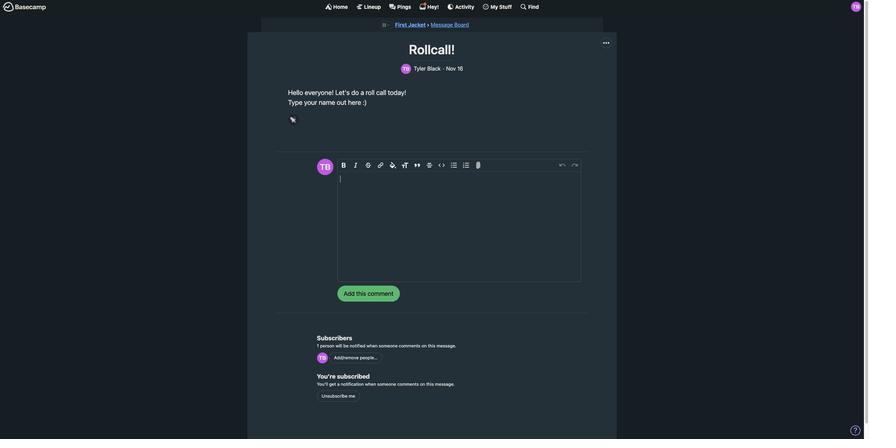 Task type: describe. For each thing, give the bounding box(es) containing it.
call
[[377, 89, 387, 96]]

unsubscribe me
[[322, 394, 355, 399]]

16
[[458, 66, 463, 72]]

subscribers 1 person will be notified when someone comments on this message.
[[317, 335, 457, 349]]

activity
[[456, 4, 475, 10]]

main element
[[0, 0, 865, 13]]

do
[[352, 89, 359, 96]]

board
[[455, 22, 469, 28]]

people…
[[360, 356, 378, 361]]

me
[[349, 394, 355, 399]]

person
[[320, 343, 335, 349]]

tyler
[[414, 66, 426, 72]]

notified
[[350, 343, 366, 349]]

notification
[[341, 382, 364, 388]]

on for you're
[[420, 382, 426, 388]]

hey!
[[428, 4, 439, 10]]

first jacket link
[[395, 22, 426, 28]]

will
[[336, 343, 343, 349]]

someone for you're
[[378, 382, 396, 388]]

my stuff button
[[483, 3, 512, 10]]

add/remove people… link
[[330, 353, 383, 364]]

Type your comment here… text field
[[338, 172, 581, 282]]

›
[[427, 22, 430, 28]]

find
[[529, 4, 539, 10]]

here
[[348, 99, 362, 106]]

nov
[[447, 66, 456, 72]]

nov 16 element
[[447, 66, 463, 72]]

a for do
[[361, 89, 364, 96]]

you're
[[317, 374, 336, 381]]

you're subscribed you'll get a notification when someone comments on this message.
[[317, 374, 455, 388]]

subscribed
[[337, 374, 370, 381]]

get
[[330, 382, 336, 388]]

let's
[[336, 89, 350, 96]]

first jacket
[[395, 22, 426, 28]]

my
[[491, 4, 499, 10]]

be
[[344, 343, 349, 349]]

1
[[317, 343, 319, 349]]

lineup link
[[356, 3, 381, 10]]

1 tyler black image from the top
[[317, 159, 334, 175]]

unsubscribe me button
[[317, 391, 360, 402]]

home link
[[325, 3, 348, 10]]

message. for subscribers
[[437, 343, 457, 349]]

rollcall!
[[409, 42, 455, 57]]

:)
[[363, 99, 367, 106]]

out
[[337, 99, 347, 106]]

tyler black image inside main element
[[852, 2, 862, 12]]



Task type: locate. For each thing, give the bounding box(es) containing it.
when for subscribers
[[367, 343, 378, 349]]

my stuff
[[491, 4, 512, 10]]

someone for subscribers
[[379, 343, 398, 349]]

someone
[[379, 343, 398, 349], [378, 382, 396, 388]]

message.
[[437, 343, 457, 349], [435, 382, 455, 388]]

this inside you're subscribed you'll get a notification when someone comments on this message.
[[427, 382, 434, 388]]

comments
[[399, 343, 421, 349], [398, 382, 419, 388]]

subscribers
[[317, 335, 353, 342]]

nov 16
[[447, 66, 463, 72]]

message. inside you're subscribed you'll get a notification when someone comments on this message.
[[435, 382, 455, 388]]

1 vertical spatial tyler black image
[[317, 353, 328, 364]]

comments inside you're subscribed you'll get a notification when someone comments on this message.
[[398, 382, 419, 388]]

a right the "get"
[[337, 382, 340, 388]]

someone inside you're subscribed you'll get a notification when someone comments on this message.
[[378, 382, 396, 388]]

on inside you're subscribed you'll get a notification when someone comments on this message.
[[420, 382, 426, 388]]

1 horizontal spatial a
[[361, 89, 364, 96]]

2 tyler black image from the top
[[317, 353, 328, 364]]

this
[[428, 343, 436, 349], [427, 382, 434, 388]]

black
[[428, 66, 441, 72]]

hey! button
[[420, 2, 439, 10]]

activity link
[[447, 3, 475, 10]]

first
[[395, 22, 407, 28]]

a inside hello everyone! let's do a roll call today! type your name out here :)
[[361, 89, 364, 96]]

tyler black image
[[852, 2, 862, 12], [401, 64, 411, 74]]

when inside subscribers 1 person will be notified when someone comments on this message.
[[367, 343, 378, 349]]

1 vertical spatial this
[[427, 382, 434, 388]]

switch accounts image
[[3, 2, 46, 12]]

0 vertical spatial someone
[[379, 343, 398, 349]]

tyler black
[[414, 66, 441, 72]]

a right do
[[361, 89, 364, 96]]

add/remove people…
[[334, 356, 378, 361]]

0 vertical spatial this
[[428, 343, 436, 349]]

on for subscribers
[[422, 343, 427, 349]]

hello
[[288, 89, 303, 96]]

0 vertical spatial message.
[[437, 343, 457, 349]]

someone down the 'people…'
[[378, 382, 396, 388]]

1 vertical spatial when
[[365, 382, 376, 388]]

when
[[367, 343, 378, 349], [365, 382, 376, 388]]

message. for you're
[[435, 382, 455, 388]]

message board link
[[431, 22, 469, 28]]

1 vertical spatial tyler black image
[[401, 64, 411, 74]]

None submit
[[338, 286, 400, 302]]

type
[[288, 99, 303, 106]]

this inside subscribers 1 person will be notified when someone comments on this message.
[[428, 343, 436, 349]]

add/remove
[[334, 356, 359, 361]]

message. inside subscribers 1 person will be notified when someone comments on this message.
[[437, 343, 457, 349]]

0 vertical spatial tyler black image
[[317, 159, 334, 175]]

0 vertical spatial a
[[361, 89, 364, 96]]

this for subscribers
[[428, 343, 436, 349]]

0 vertical spatial on
[[422, 343, 427, 349]]

comments inside subscribers 1 person will be notified when someone comments on this message.
[[399, 343, 421, 349]]

someone inside subscribers 1 person will be notified when someone comments on this message.
[[379, 343, 398, 349]]

hello everyone! let's do a roll call today! type your name out here :)
[[288, 89, 407, 106]]

tyler black image
[[317, 159, 334, 175], [317, 353, 328, 364]]

comments for you're
[[398, 382, 419, 388]]

comments for subscribers
[[399, 343, 421, 349]]

pings button
[[389, 3, 411, 10]]

home
[[334, 4, 348, 10]]

roll
[[366, 89, 375, 96]]

someone right notified
[[379, 343, 398, 349]]

a for get
[[337, 382, 340, 388]]

name
[[319, 99, 335, 106]]

1 vertical spatial comments
[[398, 382, 419, 388]]

pings
[[398, 4, 411, 10]]

0 horizontal spatial tyler black image
[[401, 64, 411, 74]]

1 vertical spatial message.
[[435, 382, 455, 388]]

a inside you're subscribed you'll get a notification when someone comments on this message.
[[337, 382, 340, 388]]

on
[[422, 343, 427, 349], [420, 382, 426, 388]]

you'll
[[317, 382, 328, 388]]

› message board
[[427, 22, 469, 28]]

when for you're
[[365, 382, 376, 388]]

1 horizontal spatial tyler black image
[[852, 2, 862, 12]]

0 vertical spatial tyler black image
[[852, 2, 862, 12]]

1 vertical spatial a
[[337, 382, 340, 388]]

jacket
[[409, 22, 426, 28]]

everyone!
[[305, 89, 334, 96]]

lineup
[[364, 4, 381, 10]]

when up the 'people…'
[[367, 343, 378, 349]]

this for you're
[[427, 382, 434, 388]]

unsubscribe
[[322, 394, 348, 399]]

message
[[431, 22, 453, 28]]

stuff
[[500, 4, 512, 10]]

on inside subscribers 1 person will be notified when someone comments on this message.
[[422, 343, 427, 349]]

find button
[[521, 3, 539, 10]]

0 horizontal spatial a
[[337, 382, 340, 388]]

1 vertical spatial on
[[420, 382, 426, 388]]

a
[[361, 89, 364, 96], [337, 382, 340, 388]]

when right notification
[[365, 382, 376, 388]]

your
[[304, 99, 317, 106]]

0 vertical spatial comments
[[399, 343, 421, 349]]

when inside you're subscribed you'll get a notification when someone comments on this message.
[[365, 382, 376, 388]]

today!
[[388, 89, 407, 96]]

0 vertical spatial when
[[367, 343, 378, 349]]

1 vertical spatial someone
[[378, 382, 396, 388]]



Task type: vqa. For each thing, say whether or not it's contained in the screenshot.
the game
no



